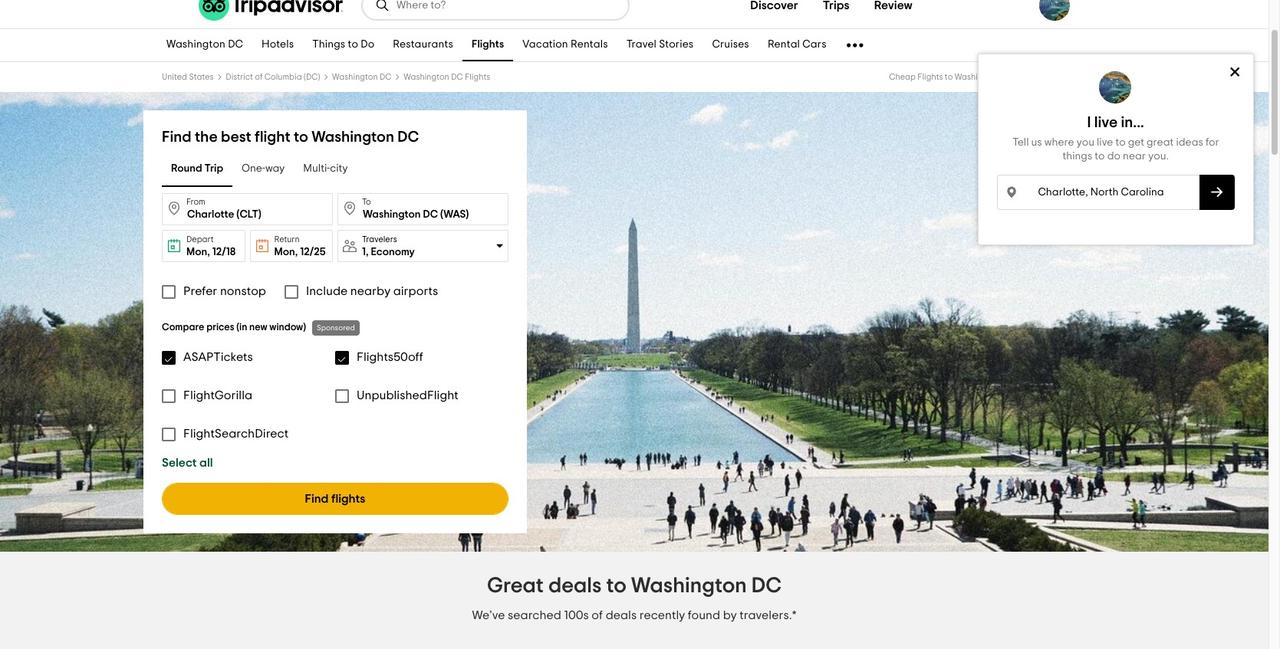 Task type: describe. For each thing, give the bounding box(es) containing it.
united states link
[[162, 73, 214, 81]]

the
[[195, 130, 218, 145]]

best
[[221, 130, 251, 145]]

city
[[330, 164, 348, 174]]

do
[[1107, 151, 1121, 162]]

multi-city
[[303, 164, 348, 174]]

asaptickets
[[183, 351, 253, 364]]

cars
[[802, 39, 827, 50]]

nearby
[[350, 285, 391, 298]]

i
[[1087, 115, 1091, 130]]

you.
[[1148, 151, 1169, 162]]

things
[[312, 39, 345, 50]]

(dc)
[[304, 73, 320, 81]]

depart
[[186, 235, 214, 244]]

columbia
[[264, 73, 302, 81]]

washington left - at the top right of the page
[[955, 73, 1000, 81]]

find flights button
[[162, 483, 508, 515]]

find the best flight to washington dc
[[162, 130, 419, 145]]

ideas
[[1176, 137, 1203, 148]]

dc down "flights" link
[[451, 73, 463, 81]]

dc down washington dc flights link
[[397, 130, 419, 145]]

economy
[[371, 247, 415, 257]]

1 vertical spatial washington dc
[[332, 73, 391, 81]]

washington dc flights link
[[404, 73, 490, 81]]

rental cars
[[768, 39, 827, 50]]

find for find the best flight to washington dc
[[162, 130, 191, 145]]

find for find flights
[[305, 493, 329, 505]]

where
[[1044, 137, 1074, 148]]

to right cheap
[[945, 73, 953, 81]]

search image
[[375, 0, 390, 13]]

dc left avatar image
[[1068, 73, 1079, 81]]

found
[[688, 610, 720, 622]]

travelers 1 , economy
[[362, 235, 415, 257]]

great
[[1147, 137, 1174, 148]]

travelers.*
[[740, 610, 796, 622]]

nonstop
[[220, 285, 266, 298]]

0 horizontal spatial washington dc
[[166, 39, 243, 50]]

recently
[[639, 610, 685, 622]]

1 vertical spatial live
[[1097, 137, 1113, 148]]

restaurants link
[[384, 29, 462, 61]]

we've
[[472, 610, 505, 622]]

way
[[265, 164, 285, 174]]

cruises link
[[703, 29, 758, 61]]

to left do
[[1095, 151, 1105, 162]]

vacation rentals
[[523, 39, 608, 50]]

flight
[[255, 130, 290, 145]]

united
[[162, 73, 187, 81]]

1 horizontal spatial deals
[[606, 610, 637, 622]]

by
[[723, 610, 737, 622]]

hotels
[[262, 39, 294, 50]]

washington right - at the top right of the page
[[1020, 73, 1066, 81]]

united states
[[162, 73, 214, 81]]

from
[[186, 198, 205, 206]]

great
[[487, 576, 544, 597]]

great deals to washington dc
[[487, 576, 782, 597]]

select all
[[162, 457, 213, 469]]

washington up city
[[311, 130, 394, 145]]

district
[[226, 73, 253, 81]]

district of columbia (dc) link
[[226, 73, 320, 81]]

round
[[171, 164, 202, 174]]

(in
[[236, 323, 247, 333]]

do
[[361, 39, 374, 50]]

to right flight on the left
[[294, 130, 308, 145]]

near
[[1123, 151, 1146, 162]]

sponsored
[[317, 324, 355, 332]]

for
[[1206, 137, 1219, 148]]

compare prices (in new window)
[[162, 323, 306, 333]]

rentals
[[571, 39, 608, 50]]

things to do
[[312, 39, 374, 50]]

profile picture image
[[1039, 0, 1070, 21]]

return mon, 12/25
[[274, 235, 326, 258]]

tripadvisor image
[[199, 0, 343, 21]]

washington down the things to do link
[[332, 73, 378, 81]]

trip
[[204, 164, 223, 174]]

mon, for mon, 12/25
[[274, 247, 298, 258]]

washington down the restaurants link
[[404, 73, 449, 81]]

travel
[[626, 39, 657, 50]]

round trip
[[171, 164, 223, 174]]

select
[[162, 457, 197, 469]]

travel stories
[[626, 39, 694, 50]]

0 vertical spatial live
[[1094, 115, 1118, 130]]

,
[[366, 247, 369, 257]]

1 vertical spatial of
[[592, 610, 603, 622]]

mon, for mon, 12/18
[[186, 247, 210, 258]]

cheap
[[889, 73, 916, 81]]

0 vertical spatial washington dc link
[[157, 29, 252, 61]]

0 vertical spatial deals
[[548, 576, 602, 597]]

-
[[1016, 73, 1018, 81]]



Task type: locate. For each thing, give the bounding box(es) containing it.
we've searched 100s of deals recently found by travelers.*
[[472, 610, 796, 622]]

Search text field
[[997, 175, 1199, 210]]

0 vertical spatial of
[[255, 73, 263, 81]]

find flights
[[305, 493, 365, 505]]

flightsearchdirect
[[183, 428, 288, 440]]

window)
[[269, 323, 306, 333]]

mon, down return
[[274, 247, 298, 258]]

flights down "flights" link
[[465, 73, 490, 81]]

new
[[249, 323, 267, 333]]

things to do link
[[303, 29, 384, 61]]

12/18
[[212, 247, 236, 258]]

unpublishedflight
[[357, 390, 458, 402]]

0 horizontal spatial of
[[255, 73, 263, 81]]

one-
[[242, 164, 265, 174]]

find left flights
[[305, 493, 329, 505]]

one-way
[[242, 164, 285, 174]]

us
[[1031, 137, 1042, 148]]

City or Airport text field
[[162, 193, 333, 225]]

airports
[[393, 285, 438, 298]]

find inside find flights button
[[305, 493, 329, 505]]

washington dc link
[[157, 29, 252, 61], [332, 73, 391, 81]]

washington dc down the do
[[332, 73, 391, 81]]

mon, inside depart mon, 12/18
[[186, 247, 210, 258]]

flights down search search box
[[472, 39, 504, 50]]

prices
[[206, 323, 234, 333]]

mon, down depart
[[186, 247, 210, 258]]

0 horizontal spatial deals
[[548, 576, 602, 597]]

washington up found
[[631, 576, 747, 597]]

district of columbia (dc)
[[226, 73, 320, 81]]

searched
[[508, 610, 561, 622]]

to up do
[[1115, 137, 1126, 148]]

multi-
[[303, 164, 330, 174]]

of right 100s
[[592, 610, 603, 622]]

0 vertical spatial find
[[162, 130, 191, 145]]

0 horizontal spatial find
[[162, 130, 191, 145]]

0 horizontal spatial mon,
[[186, 247, 210, 258]]

vacation rentals link
[[513, 29, 617, 61]]

dc down the restaurants link
[[380, 73, 391, 81]]

to
[[348, 39, 358, 50], [945, 73, 953, 81], [294, 130, 308, 145], [1115, 137, 1126, 148], [1095, 151, 1105, 162], [606, 576, 626, 597]]

dc up district
[[228, 39, 243, 50]]

stories
[[659, 39, 694, 50]]

washington dc up states
[[166, 39, 243, 50]]

prefer
[[183, 285, 217, 298]]

all
[[199, 457, 213, 469]]

of
[[255, 73, 263, 81], [592, 610, 603, 622]]

1 horizontal spatial washington dc
[[332, 73, 391, 81]]

washington dc link up states
[[157, 29, 252, 61]]

live right i
[[1094, 115, 1118, 130]]

cruises
[[712, 39, 749, 50]]

of right district
[[255, 73, 263, 81]]

flights50off
[[357, 351, 423, 364]]

flights link
[[462, 29, 513, 61]]

dc left - at the top right of the page
[[1002, 73, 1014, 81]]

restaurants
[[393, 39, 453, 50]]

1 mon, from the left
[[186, 247, 210, 258]]

live
[[1094, 115, 1118, 130], [1097, 137, 1113, 148]]

1 vertical spatial washington dc link
[[332, 73, 391, 81]]

avatar image image
[[1099, 71, 1131, 104]]

you
[[1076, 137, 1094, 148]]

1
[[362, 247, 366, 257]]

washington dc
[[166, 39, 243, 50], [332, 73, 391, 81]]

2 mon, from the left
[[274, 247, 298, 258]]

1 horizontal spatial find
[[305, 493, 329, 505]]

flights up i
[[1081, 73, 1107, 81]]

prefer nonstop
[[183, 285, 266, 298]]

1 vertical spatial find
[[305, 493, 329, 505]]

compare
[[162, 323, 204, 333]]

dc
[[228, 39, 243, 50], [380, 73, 391, 81], [451, 73, 463, 81], [1002, 73, 1014, 81], [1068, 73, 1079, 81], [397, 130, 419, 145], [751, 576, 782, 597]]

washington up states
[[166, 39, 225, 50]]

1 horizontal spatial washington dc link
[[332, 73, 391, 81]]

mon, inside return mon, 12/25
[[274, 247, 298, 258]]

flights right cheap
[[918, 73, 943, 81]]

1 vertical spatial deals
[[606, 610, 637, 622]]

tell
[[1013, 137, 1029, 148]]

deals
[[548, 576, 602, 597], [606, 610, 637, 622]]

flightgorilla
[[183, 390, 252, 402]]

deals up 100s
[[548, 576, 602, 597]]

cheap flights to washington dc - washington dc flights
[[889, 73, 1107, 81]]

live up do
[[1097, 137, 1113, 148]]

Search search field
[[397, 0, 616, 12]]

0 vertical spatial washington dc
[[166, 39, 243, 50]]

1 horizontal spatial mon,
[[274, 247, 298, 258]]

washington
[[166, 39, 225, 50], [332, 73, 378, 81], [404, 73, 449, 81], [955, 73, 1000, 81], [1020, 73, 1066, 81], [311, 130, 394, 145], [631, 576, 747, 597]]

travelers
[[362, 235, 397, 244]]

travel stories link
[[617, 29, 703, 61]]

washington dc link down the do
[[332, 73, 391, 81]]

None search field
[[363, 0, 628, 19]]

to up we've searched 100s of deals recently found by travelers.*
[[606, 576, 626, 597]]

rental cars link
[[758, 29, 836, 61]]

in...
[[1121, 115, 1144, 130]]

rental
[[768, 39, 800, 50]]

get
[[1128, 137, 1144, 148]]

things
[[1063, 151, 1093, 162]]

dc up travelers.*
[[751, 576, 782, 597]]

hotels link
[[252, 29, 303, 61]]

include nearby airports
[[306, 285, 438, 298]]

12/25
[[300, 247, 326, 258]]

0 horizontal spatial washington dc link
[[157, 29, 252, 61]]

include
[[306, 285, 348, 298]]

1 horizontal spatial of
[[592, 610, 603, 622]]

to
[[362, 198, 371, 206]]

find
[[162, 130, 191, 145], [305, 493, 329, 505]]

deals down great deals to washington dc
[[606, 610, 637, 622]]

find left the at the left top
[[162, 130, 191, 145]]

City or Airport text field
[[337, 193, 508, 225]]

return
[[274, 235, 300, 244]]

depart mon, 12/18
[[186, 235, 236, 258]]

washington dc flights
[[404, 73, 490, 81]]

vacation
[[523, 39, 568, 50]]

100s
[[564, 610, 589, 622]]

i live in... tell us where you live to get great ideas for things to do near you.
[[1013, 115, 1219, 162]]

to left the do
[[348, 39, 358, 50]]



Task type: vqa. For each thing, say whether or not it's contained in the screenshot.
search field
yes



